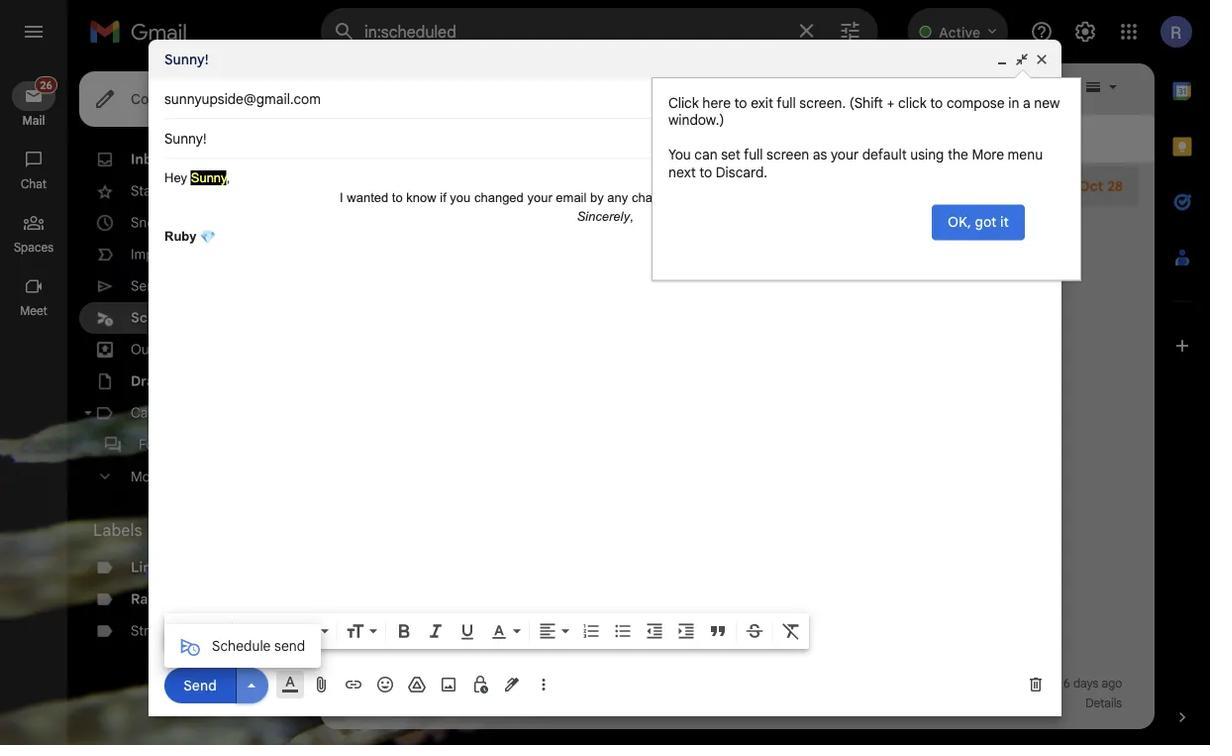 Task type: locate. For each thing, give the bounding box(es) containing it.
hey sunny , i wanted to know if you changed your email by any chance? i haven't been able to reach you. sincerely ,
[[164, 170, 871, 224]]

1 horizontal spatial in
[[1009, 94, 1020, 111]]

advanced search options image
[[831, 11, 870, 51]]

sent
[[131, 277, 159, 295]]

as
[[813, 146, 828, 163]]

it
[[1001, 214, 1010, 231]]

1 vertical spatial ,
[[630, 209, 634, 224]]

insert link ‪(⌘k)‬ image
[[344, 675, 364, 695]]

settings image
[[1074, 20, 1098, 44]]

june! down you
[[669, 177, 704, 195]]

footer containing last account activity: 6 days ago
[[321, 674, 1139, 713]]

more down forums link on the left of page
[[131, 468, 163, 485]]

tab list
[[1155, 63, 1211, 674]]

Search in mail search field
[[321, 8, 878, 55]]

linkedin link
[[131, 559, 189, 576]]

1 horizontal spatial your
[[831, 146, 859, 163]]

0 vertical spatial ,
[[227, 170, 230, 185]]

alert dialog containing click here to exit full screen. (shift + click to compose in a new window.)
[[652, 69, 1082, 281]]

0 vertical spatial in
[[1009, 94, 1020, 111]]

compose
[[947, 94, 1005, 111]]

serif
[[276, 622, 307, 640]]

clear search image
[[787, 11, 827, 51]]

1 vertical spatial full
[[744, 146, 763, 163]]

to right next
[[700, 163, 713, 181]]

ago
[[1102, 676, 1123, 691]]

0 horizontal spatial june!
[[594, 177, 629, 195]]

toggle confidential mode image
[[471, 675, 490, 695]]

0 vertical spatial full
[[777, 94, 796, 111]]

1 horizontal spatial i
[[684, 190, 688, 205]]

main content
[[321, 63, 1155, 729]]

footer inside main content
[[321, 674, 1139, 713]]

more
[[973, 146, 1005, 163], [131, 468, 163, 485]]

will
[[519, 130, 538, 147]]

inbox
[[131, 151, 168, 168]]

account
[[972, 676, 1016, 691]]

insert signature image
[[502, 675, 522, 695]]

linkedin
[[131, 559, 189, 576]]

0 vertical spatial more
[[973, 146, 1005, 163]]

meet
[[20, 304, 47, 319]]

to inside you can set full screen as your default using the more menu next to discard.
[[700, 163, 713, 181]]

close image
[[1034, 52, 1050, 67]]

mail heading
[[0, 113, 67, 129]]

last account activity: 6 days ago details
[[946, 676, 1123, 711]]

junececi7
[[418, 177, 478, 195]]

1 vertical spatial your
[[528, 190, 553, 205]]

mail, 26 unread messages image
[[33, 81, 55, 100]]

chat heading
[[0, 176, 67, 192]]

a
[[1023, 94, 1031, 111]]

click
[[899, 94, 927, 111]]

pop out image
[[1015, 52, 1030, 67]]

details link
[[1086, 696, 1123, 711]]

click
[[669, 94, 699, 111]]

1 june! from the left
[[594, 177, 629, 195]]

been
[[736, 190, 765, 205]]

0 horizontal spatial i
[[340, 190, 344, 205]]

bold ‪(⌘b)‬ image
[[394, 621, 414, 641]]

in right messages
[[434, 130, 445, 147]]

by
[[591, 190, 604, 205]]

to left know
[[392, 190, 403, 205]]

insert emoji ‪(⌘⇧2)‬ image
[[376, 675, 395, 695]]

Message Body text field
[[164, 168, 1046, 607]]

important
[[131, 246, 193, 263]]

hey
[[164, 170, 187, 185], [642, 177, 667, 195]]

, right starred "link"
[[227, 170, 230, 185]]

💎 image
[[200, 229, 216, 245]]

main menu image
[[22, 20, 46, 44]]

more inside 'button'
[[131, 468, 163, 485]]

1 horizontal spatial more
[[973, 146, 1005, 163]]

to right click
[[931, 94, 944, 111]]

you
[[450, 190, 471, 205]]

your
[[831, 146, 859, 163], [528, 190, 553, 205]]

insert files using drive image
[[407, 675, 427, 695]]

your inside you can set full screen as your default using the more menu next to discard.
[[831, 146, 859, 163]]

underline ‪(⌘u)‬ image
[[458, 622, 478, 642]]

undo ‪(⌘z)‬ image
[[172, 621, 192, 641]]

hey right - at the right top of the page
[[642, 177, 667, 195]]

hey inside hey sunny , i wanted to know if you changed your email by any chance? i haven't been able to reach you. sincerely ,
[[164, 170, 187, 185]]

full right set
[[744, 146, 763, 163]]

full right the exit
[[777, 94, 796, 111]]

miss
[[707, 177, 736, 195]]

chance?
[[632, 190, 681, 205]]

in
[[1009, 94, 1020, 111], [434, 130, 445, 147]]

hey down inbox
[[164, 170, 187, 185]]

bulleted list ‪(⌘⇧8)‬ image
[[613, 621, 633, 641]]

1 horizontal spatial june!
[[669, 177, 704, 195]]

1 horizontal spatial hey
[[642, 177, 667, 195]]

spaces
[[14, 240, 54, 255]]

you.
[[846, 190, 871, 205]]

0 horizontal spatial your
[[528, 190, 553, 205]]

0 horizontal spatial in
[[434, 130, 445, 147]]

your left the email
[[528, 190, 553, 205]]

, down - at the right top of the page
[[630, 209, 634, 224]]

june!
[[594, 177, 629, 195], [669, 177, 704, 195]]

0 horizontal spatial hey
[[164, 170, 187, 185]]

1 vertical spatial more
[[131, 468, 163, 485]]

activity:
[[1019, 676, 1061, 691]]

row
[[321, 166, 1139, 206]]

1 vertical spatial scheduled
[[131, 309, 203, 326]]

15 gb used
[[397, 696, 456, 711]]

email
[[556, 190, 587, 205]]

more inside you can set full screen as your default using the more menu next to discard.
[[973, 146, 1005, 163]]

1
[[293, 592, 297, 607]]

send
[[184, 676, 217, 694]]

0 vertical spatial scheduled
[[448, 130, 515, 147]]

1 horizontal spatial full
[[777, 94, 796, 111]]

sunny! dialog
[[149, 40, 1062, 716]]

stripe
[[131, 622, 168, 640]]

redo ‪(⌘y)‬ image
[[204, 621, 224, 641]]

screen.
[[800, 94, 846, 111]]

more right the 'the'
[[973, 146, 1005, 163]]

scheduled up outbox link at the left
[[131, 309, 203, 326]]

click here to exit full screen. (shift + click to compose in a new window.)
[[669, 94, 1060, 129]]

ok,
[[948, 214, 972, 231]]

spaces heading
[[0, 240, 67, 256]]

28
[[1108, 177, 1124, 195]]

window.)
[[669, 111, 725, 129]]

important link
[[131, 246, 193, 263]]

exit
[[751, 94, 774, 111]]

0 horizontal spatial more
[[131, 468, 163, 485]]

forums
[[139, 436, 185, 453]]

know
[[407, 190, 437, 205]]

i left wanted
[[340, 190, 344, 205]]

using
[[911, 146, 945, 163]]

in left a
[[1009, 94, 1020, 111]]

categories
[[131, 404, 199, 422]]

scheduled
[[448, 130, 515, 147], [131, 309, 203, 326]]

numbered list ‪(⌘⇧7)‬ image
[[582, 621, 601, 641]]

able
[[768, 190, 793, 205]]

0 vertical spatial your
[[831, 146, 859, 163]]

new
[[1035, 94, 1060, 111]]

your inside hey sunny , i wanted to know if you changed your email by any chance? i haven't been able to reach you. sincerely ,
[[528, 190, 553, 205]]

to right the able
[[796, 190, 807, 205]]

oct
[[1079, 177, 1104, 195]]

search in mail image
[[327, 14, 363, 50]]

1 vertical spatial in
[[434, 130, 445, 147]]

navigation
[[0, 63, 69, 745]]

italic ‪(⌘i)‬ image
[[426, 621, 446, 641]]

2 june! from the left
[[669, 177, 704, 195]]

june! left - at the right top of the page
[[594, 177, 629, 195]]

ruby
[[164, 228, 197, 243]]

full
[[777, 94, 796, 111], [744, 146, 763, 163]]

0 horizontal spatial full
[[744, 146, 763, 163]]

your right as
[[831, 146, 859, 163]]

i down next
[[684, 190, 688, 205]]

main content containing messages in scheduled will be sent at their scheduled time.
[[321, 63, 1155, 729]]

if
[[440, 190, 447, 205]]

6
[[1064, 676, 1071, 691]]

ok, got it button
[[932, 205, 1025, 240]]

time.
[[711, 130, 742, 147]]

scheduled left will
[[448, 130, 515, 147]]

compose button
[[79, 71, 216, 127]]

random link
[[131, 591, 186, 608]]

alert dialog
[[652, 69, 1082, 281]]

1 horizontal spatial scheduled
[[448, 130, 515, 147]]

sunny
[[191, 170, 227, 185]]

used
[[430, 696, 456, 711]]

outbox link
[[131, 341, 178, 358]]

in inside click here to exit full screen. (shift + click to compose in a new window.)
[[1009, 94, 1020, 111]]

footer
[[321, 674, 1139, 713]]

row containing to:
[[321, 166, 1139, 206]]

last
[[946, 676, 969, 691]]



Task type: describe. For each thing, give the bounding box(es) containing it.
drafts
[[131, 373, 173, 390]]

navigation containing mail
[[0, 63, 69, 745]]

to: junececi7
[[396, 177, 478, 195]]

drafts link
[[131, 373, 173, 390]]

meet heading
[[0, 303, 67, 319]]

gb
[[411, 696, 427, 711]]

you
[[669, 146, 691, 163]]

indent more ‪(⌘])‬ image
[[677, 621, 697, 641]]

snoozed
[[131, 214, 186, 231]]

june! - hey june! miss you!
[[594, 177, 769, 195]]

got
[[976, 214, 997, 231]]

sans
[[241, 622, 272, 640]]

sunny!
[[164, 51, 209, 68]]

indent less ‪(⌘[)‬ image
[[645, 621, 665, 641]]

reach
[[811, 190, 843, 205]]

full inside you can set full screen as your default using the more menu next to discard.
[[744, 146, 763, 163]]

0 horizontal spatial scheduled
[[131, 309, 203, 326]]

26
[[284, 152, 297, 167]]

more button
[[79, 461, 309, 492]]

sans serif
[[241, 622, 307, 640]]

schedule
[[212, 637, 271, 654]]

to left the exit
[[735, 94, 748, 111]]

be
[[542, 130, 558, 147]]

minimize image
[[995, 52, 1011, 67]]

discard.
[[716, 163, 768, 181]]

in inside main content
[[434, 130, 445, 147]]

mail
[[22, 113, 45, 128]]

sent
[[562, 130, 589, 147]]

messages
[[367, 130, 430, 147]]

2 i from the left
[[684, 190, 688, 205]]

full inside click here to exit full screen. (shift + click to compose in a new window.)
[[777, 94, 796, 111]]

chat
[[21, 177, 47, 192]]

starred
[[131, 182, 178, 200]]

toggle split pane mode image
[[1084, 77, 1104, 97]]

quote ‪(⌘⇧9)‬ image
[[708, 621, 728, 641]]

discard draft ‪(⌘⇧d)‬ image
[[1026, 675, 1046, 695]]

starred link
[[131, 182, 178, 200]]

stripe link
[[131, 622, 168, 640]]

(shift
[[850, 94, 884, 111]]

remove formatting ‪(⌘\)‬ image
[[782, 621, 802, 641]]

sent link
[[131, 277, 159, 295]]

labels
[[93, 520, 142, 540]]

more options image
[[538, 675, 550, 695]]

menu
[[1008, 146, 1043, 163]]

oct 28
[[1079, 177, 1124, 195]]

random
[[131, 591, 186, 608]]

labels heading
[[93, 520, 281, 540]]

the
[[948, 146, 969, 163]]

at
[[592, 130, 605, 147]]

formatting options toolbar
[[164, 613, 809, 649]]

hey inside row
[[642, 177, 667, 195]]

set
[[721, 146, 741, 163]]

15
[[397, 696, 408, 711]]

refresh image
[[396, 77, 416, 97]]

next
[[669, 163, 696, 181]]

1 horizontal spatial ,
[[630, 209, 634, 224]]

send
[[274, 637, 305, 654]]

scheduled inside main content
[[448, 130, 515, 147]]

their
[[608, 130, 638, 147]]

here
[[703, 94, 731, 111]]

forums link
[[139, 436, 185, 453]]

more send options image
[[242, 675, 262, 695]]

sunnyupside@gmail.com
[[164, 90, 321, 108]]

changed
[[475, 190, 524, 205]]

messages in scheduled will be sent at their scheduled time.
[[367, 130, 742, 147]]

wanted
[[347, 190, 389, 205]]

inbox link
[[131, 151, 168, 168]]

compose
[[131, 90, 193, 108]]

days
[[1074, 676, 1099, 691]]

you!
[[739, 177, 765, 195]]

scheduled
[[641, 130, 707, 147]]

sans serif option
[[237, 621, 317, 641]]

schedule send
[[212, 637, 305, 654]]

attach files image
[[312, 675, 332, 695]]

categories link
[[131, 404, 199, 422]]

insert photo image
[[439, 675, 459, 695]]

snoozed link
[[131, 214, 186, 231]]

you can set full screen as your default using the more menu next to discard.
[[669, 146, 1043, 181]]

outbox
[[131, 341, 178, 358]]

-
[[632, 177, 639, 195]]

+
[[887, 94, 895, 111]]

to:
[[396, 177, 415, 195]]

strikethrough ‪(⌘⇧x)‬ image
[[745, 621, 765, 641]]

Subject field
[[164, 129, 1046, 149]]

haven't
[[691, 190, 733, 205]]

send button
[[164, 668, 236, 703]]

0 horizontal spatial ,
[[227, 170, 230, 185]]

1 i from the left
[[340, 190, 344, 205]]

follow link to manage storage image
[[464, 694, 484, 713]]



Task type: vqa. For each thing, say whether or not it's contained in the screenshot.
Sep 26 first
no



